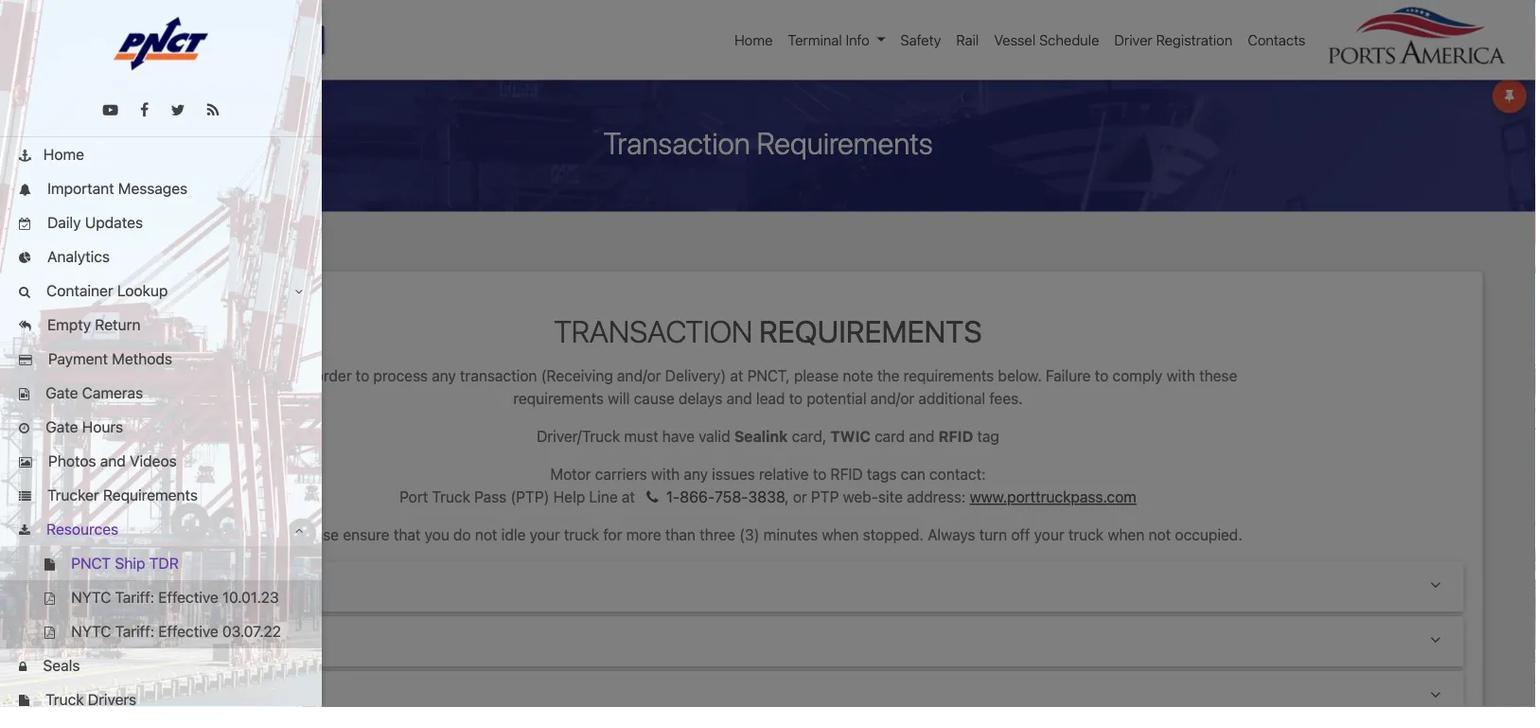 Task type: vqa. For each thing, say whether or not it's contained in the screenshot.
"do"
yes



Task type: describe. For each thing, give the bounding box(es) containing it.
driver
[[1115, 32, 1153, 48]]

866-
[[680, 488, 715, 506]]

transaction
[[460, 367, 537, 385]]

0 vertical spatial home
[[735, 32, 773, 48]]

you
[[425, 526, 450, 544]]

empty return
[[43, 316, 141, 334]]

to right lead
[[789, 390, 803, 408]]

2 your from the left
[[1034, 526, 1065, 544]]

contacts link
[[1241, 22, 1314, 58]]

home link for the 'safety' link at the right top of the page
[[727, 22, 781, 58]]

updates
[[85, 214, 143, 231]]

(ptp)
[[511, 488, 550, 506]]

off
[[1011, 526, 1031, 544]]

truck
[[432, 488, 471, 506]]

daily updates link
[[0, 205, 322, 240]]

1 vertical spatial transaction requirements
[[129, 240, 308, 258]]

schedule
[[1040, 32, 1100, 48]]

safety link
[[893, 22, 949, 58]]

sealink
[[734, 427, 788, 445]]

in
[[299, 367, 311, 385]]

2 vertical spatial home link
[[69, 240, 109, 258]]

minutes
[[764, 526, 818, 544]]

reply all image
[[19, 320, 31, 333]]

www.porttruckpass.com link
[[970, 488, 1137, 506]]

registration
[[1157, 32, 1233, 48]]

driver registration
[[1115, 32, 1233, 48]]

file image
[[44, 559, 55, 571]]

help
[[554, 488, 585, 506]]

download image
[[19, 525, 30, 537]]

hours
[[82, 418, 123, 436]]

card
[[875, 427, 905, 445]]

photos and videos
[[44, 452, 177, 470]]

0 horizontal spatial requirements
[[513, 390, 604, 408]]

0 vertical spatial rfid
[[939, 427, 973, 445]]

seals
[[39, 657, 80, 675]]

1 vertical spatial transaction
[[129, 240, 209, 258]]

search image
[[19, 286, 30, 299]]

turn
[[980, 526, 1008, 544]]

effective for 03.07.22
[[158, 623, 218, 641]]

additional
[[919, 390, 986, 408]]

analytics
[[43, 248, 110, 266]]

motor carriers with any issues relative to rfid tags can contact: port truck pass (ptp) help line at
[[400, 465, 986, 506]]

photo image
[[19, 457, 32, 469]]

and inside photos and videos link
[[100, 452, 126, 470]]

than
[[665, 526, 696, 544]]

effective for 10.01.23
[[158, 588, 218, 606]]

quick
[[19, 32, 56, 48]]

trucker requirements link
[[0, 478, 322, 512]]

gate hours link
[[0, 410, 322, 444]]

1 when from the left
[[822, 526, 859, 544]]

any inside in order to process any transaction (receiving and/or delivery) at pnct, please note the requirements below. failure to comply with these requirements will cause delays and lead to potential and/or additional fees.
[[432, 367, 456, 385]]

the
[[878, 367, 900, 385]]

motor
[[550, 465, 591, 483]]

with inside motor carriers with any issues relative to rfid tags can contact: port truck pass (ptp) help line at
[[651, 465, 680, 483]]

note
[[843, 367, 874, 385]]

address:
[[907, 488, 966, 506]]

vessel schedule
[[994, 32, 1100, 48]]

links
[[60, 32, 94, 48]]

www.porttruckpass.com
[[970, 488, 1137, 506]]

daily updates
[[43, 214, 143, 231]]

pnct ship tdr
[[67, 554, 179, 572]]

order
[[315, 367, 352, 385]]

carriers
[[595, 465, 647, 483]]

calendar check o image
[[19, 218, 31, 230]]

quick links
[[19, 32, 94, 48]]

will
[[608, 390, 630, 408]]

please
[[794, 367, 839, 385]]

pass
[[474, 488, 507, 506]]

ensure
[[343, 526, 390, 544]]

2 vertical spatial transaction requirements
[[554, 313, 983, 349]]

home link for daily updates 'link'
[[0, 137, 322, 171]]

rfid inside motor carriers with any issues relative to rfid tags can contact: port truck pass (ptp) help line at
[[831, 465, 863, 483]]

1 vertical spatial home
[[43, 145, 84, 163]]

3 tab from the top
[[72, 671, 1464, 707]]

resources link
[[0, 512, 322, 546]]

0 vertical spatial and/or
[[617, 367, 661, 385]]

contact:
[[930, 465, 986, 483]]

rss image
[[207, 103, 219, 118]]

758-
[[715, 488, 748, 506]]

empty return link
[[0, 308, 322, 342]]

tag
[[977, 427, 1000, 445]]

videos
[[130, 452, 177, 470]]

payment
[[48, 350, 108, 368]]

can
[[901, 465, 926, 483]]

in order to process any transaction (receiving and/or delivery) at pnct, please note the requirements below. failure to comply with these requirements will cause delays and lead to potential and/or additional fees.
[[299, 367, 1238, 408]]

contacts
[[1248, 32, 1306, 48]]

2 vertical spatial transaction
[[554, 313, 753, 349]]

10.01.23
[[222, 588, 279, 606]]

(receiving
[[541, 367, 613, 385]]

nytc tariff: effective 10.01.23 link
[[0, 580, 322, 614]]

lead
[[756, 390, 785, 408]]

gate for gate cameras
[[46, 384, 78, 402]]

clock o image
[[19, 423, 29, 435]]

youtube play image
[[103, 103, 118, 118]]

process
[[373, 367, 428, 385]]

do
[[454, 526, 471, 544]]

gate cameras
[[42, 384, 143, 402]]

delivery)
[[665, 367, 726, 385]]

site
[[879, 488, 903, 506]]

methods
[[112, 350, 172, 368]]

have
[[663, 427, 695, 445]]

that
[[394, 526, 421, 544]]

for
[[603, 526, 622, 544]]

line
[[589, 488, 618, 506]]

empty
[[47, 316, 91, 334]]

failure
[[1046, 367, 1091, 385]]

cause
[[634, 390, 675, 408]]

driver registration link
[[1107, 22, 1241, 58]]



Task type: locate. For each thing, give the bounding box(es) containing it.
your right idle
[[530, 526, 560, 544]]

0 horizontal spatial at
[[622, 488, 635, 506]]

vessel
[[994, 32, 1036, 48]]

rfid left tag
[[939, 427, 973, 445]]

1 vertical spatial requirements
[[513, 390, 604, 408]]

to inside motor carriers with any issues relative to rfid tags can contact: port truck pass (ptp) help line at
[[813, 465, 827, 483]]

any
[[432, 367, 456, 385], [684, 465, 708, 483]]

requirements up additional
[[904, 367, 994, 385]]

tdr
[[149, 554, 179, 572]]

pnct
[[71, 554, 111, 572]]

file pdf o image for nytc tariff: effective 03.07.22
[[44, 627, 55, 639]]

0 vertical spatial transaction
[[604, 125, 751, 161]]

1 your from the left
[[530, 526, 560, 544]]

transaction requirements
[[604, 125, 933, 161], [129, 240, 308, 258], [554, 313, 983, 349]]

phone image
[[647, 490, 659, 505]]

to up ptp
[[813, 465, 827, 483]]

photos and videos link
[[0, 444, 322, 478]]

2 vertical spatial tab
[[72, 671, 1464, 707]]

1 horizontal spatial your
[[1034, 526, 1065, 544]]

at inside in order to process any transaction (receiving and/or delivery) at pnct, please note the requirements below. failure to comply with these requirements will cause delays and lead to potential and/or additional fees.
[[730, 367, 744, 385]]

nytc tariff: effective 10.01.23
[[67, 588, 279, 606]]

0 vertical spatial file pdf o image
[[44, 593, 55, 605]]

container lookup
[[43, 282, 168, 300]]

0 horizontal spatial when
[[822, 526, 859, 544]]

1 horizontal spatial truck
[[1069, 526, 1104, 544]]

truck down www.porttruckpass.com
[[1069, 526, 1104, 544]]

angle down image for resources
[[295, 525, 303, 537]]

0 vertical spatial gate
[[46, 384, 78, 402]]

below.
[[998, 367, 1042, 385]]

1 vertical spatial nytc
[[71, 623, 111, 641]]

and up trucker requirements
[[100, 452, 126, 470]]

and inside in order to process any transaction (receiving and/or delivery) at pnct, please note the requirements below. failure to comply with these requirements will cause delays and lead to potential and/or additional fees.
[[727, 390, 752, 408]]

payment methods link
[[0, 342, 322, 376]]

nytc tariff: effective 03.07.22 link
[[0, 614, 322, 649]]

0 vertical spatial any
[[432, 367, 456, 385]]

1 horizontal spatial rfid
[[939, 427, 973, 445]]

anchor image
[[19, 150, 31, 162]]

0 horizontal spatial truck
[[564, 526, 599, 544]]

angle down image for container lookup
[[295, 286, 303, 298]]

file movie o image
[[19, 389, 29, 401]]

tags
[[867, 465, 897, 483]]

trucker
[[47, 486, 99, 504]]

important messages
[[43, 179, 188, 197]]

comply
[[1113, 367, 1163, 385]]

(3)
[[740, 526, 760, 544]]

resources
[[43, 520, 118, 538]]

file pdf o image for nytc tariff: effective 10.01.23
[[44, 593, 55, 605]]

these
[[1200, 367, 1238, 385]]

1 tab from the top
[[72, 561, 1464, 612]]

trucker requirements
[[43, 486, 198, 504]]

1 nytc from the top
[[71, 588, 111, 606]]

0 vertical spatial nytc
[[71, 588, 111, 606]]

rail
[[957, 32, 979, 48]]

2 file pdf o image from the top
[[44, 627, 55, 639]]

requirements
[[757, 125, 933, 161], [213, 240, 308, 258], [759, 313, 983, 349], [103, 486, 198, 504]]

1 gate from the top
[[46, 384, 78, 402]]

tariff: up seals link
[[115, 623, 154, 641]]

1-866-758-3838
[[662, 488, 785, 506]]

1 horizontal spatial requirements
[[904, 367, 994, 385]]

0 horizontal spatial with
[[651, 465, 680, 483]]

safety
[[901, 32, 941, 48]]

tariff: for nytc tariff: effective 03.07.22
[[115, 623, 154, 641]]

1 vertical spatial home link
[[0, 137, 322, 171]]

, or ptp web-site address: www.porttruckpass.com
[[785, 488, 1137, 506]]

1 vertical spatial tab
[[72, 616, 1464, 667]]

any inside motor carriers with any issues relative to rfid tags can contact: port truck pass (ptp) help line at
[[684, 465, 708, 483]]

angle down image left ensure
[[295, 525, 303, 537]]

0 horizontal spatial and/or
[[617, 367, 661, 385]]

0 horizontal spatial rfid
[[831, 465, 863, 483]]

1 vertical spatial and
[[909, 427, 935, 445]]

truck left for
[[564, 526, 599, 544]]

effective up nytc tariff: effective 03.07.22
[[158, 588, 218, 606]]

and/or down the
[[871, 390, 915, 408]]

to right failure
[[1095, 367, 1109, 385]]

gate for gate hours
[[46, 418, 78, 436]]

your right the off
[[1034, 526, 1065, 544]]

three
[[700, 526, 736, 544]]

gate hours
[[42, 418, 123, 436]]

quick links link
[[19, 29, 106, 51]]

1 vertical spatial any
[[684, 465, 708, 483]]

at left pnct,
[[730, 367, 744, 385]]

pie chart image
[[19, 252, 31, 264]]

at inside motor carriers with any issues relative to rfid tags can contact: port truck pass (ptp) help line at
[[622, 488, 635, 506]]

to right order
[[356, 367, 370, 385]]

tab
[[72, 561, 1464, 612], [72, 616, 1464, 667], [72, 671, 1464, 707]]

2 effective from the top
[[158, 623, 218, 641]]

rfid
[[939, 427, 973, 445], [831, 465, 863, 483]]

1 horizontal spatial not
[[1149, 526, 1171, 544]]

2 vertical spatial home
[[69, 240, 109, 258]]

vessel schedule link
[[987, 22, 1107, 58]]

1 vertical spatial and/or
[[871, 390, 915, 408]]

return
[[95, 316, 141, 334]]

card,
[[792, 427, 827, 445]]

container lookup link
[[0, 274, 322, 308]]

twitter image
[[171, 103, 185, 118]]

home link
[[727, 22, 781, 58], [0, 137, 322, 171], [69, 240, 109, 258]]

1 vertical spatial rfid
[[831, 465, 863, 483]]

rfid up "web-"
[[831, 465, 863, 483]]

1 vertical spatial effective
[[158, 623, 218, 641]]

0 vertical spatial effective
[[158, 588, 218, 606]]

home
[[735, 32, 773, 48], [43, 145, 84, 163], [69, 240, 109, 258]]

any right process
[[432, 367, 456, 385]]

rail link
[[949, 22, 987, 58]]

0 vertical spatial tariff:
[[115, 588, 154, 606]]

or
[[793, 488, 807, 506]]

photos
[[48, 452, 96, 470]]

0 vertical spatial with
[[1167, 367, 1196, 385]]

driver/truck
[[537, 427, 620, 445]]

when down ptp
[[822, 526, 859, 544]]

ptp
[[811, 488, 839, 506]]

1 truck from the left
[[564, 526, 599, 544]]

credit card image
[[19, 355, 32, 367]]

2 horizontal spatial and
[[909, 427, 935, 445]]

requirements down (receiving
[[513, 390, 604, 408]]

gate up photos
[[46, 418, 78, 436]]

1 vertical spatial angle down image
[[295, 525, 303, 537]]

facebook image
[[140, 103, 149, 118]]

not left the occupied.
[[1149, 526, 1171, 544]]

container
[[46, 282, 113, 300]]

2 tariff: from the top
[[115, 623, 154, 641]]

angle down image inside resources link
[[295, 525, 303, 537]]

when down www.porttruckpass.com link
[[1108, 526, 1145, 544]]

0 horizontal spatial and
[[100, 452, 126, 470]]

angle down image inside container lookup link
[[295, 286, 303, 298]]

3838
[[748, 488, 785, 506]]

2 not from the left
[[1149, 526, 1171, 544]]

nytc for nytc tariff: effective 10.01.23
[[71, 588, 111, 606]]

1 vertical spatial file pdf o image
[[44, 627, 55, 639]]

and/or up cause
[[617, 367, 661, 385]]

1 horizontal spatial and/or
[[871, 390, 915, 408]]

list image
[[19, 491, 31, 503]]

1 horizontal spatial when
[[1108, 526, 1145, 544]]

tab list
[[72, 561, 1464, 707]]

0 vertical spatial at
[[730, 367, 744, 385]]

file pdf o image down file icon
[[44, 593, 55, 605]]

2 angle down image from the top
[[295, 525, 303, 537]]

not right "do"
[[475, 526, 498, 544]]

nytc up seals
[[71, 623, 111, 641]]

0 horizontal spatial any
[[432, 367, 456, 385]]

with left these
[[1167, 367, 1196, 385]]

and left lead
[[727, 390, 752, 408]]

0 vertical spatial tab
[[72, 561, 1464, 612]]

please
[[294, 526, 339, 544]]

1 tariff: from the top
[[115, 588, 154, 606]]

delays
[[679, 390, 723, 408]]

2 gate from the top
[[46, 418, 78, 436]]

03.07.22
[[222, 623, 281, 641]]

2 tab from the top
[[72, 616, 1464, 667]]

1 vertical spatial with
[[651, 465, 680, 483]]

please ensure that you do not idle your truck for more than three (3) minutes when stopped. always turn off your truck when not occupied.
[[294, 526, 1243, 544]]

file pdf o image inside nytc tariff: effective 03.07.22 link
[[44, 627, 55, 639]]

1 vertical spatial gate
[[46, 418, 78, 436]]

port
[[400, 488, 428, 506]]

bell image
[[19, 184, 31, 196]]

nytc tariff: effective 03.07.22
[[67, 623, 281, 641]]

pnct ship tdr link
[[0, 546, 322, 580]]

1 horizontal spatial and
[[727, 390, 752, 408]]

file pdf o image
[[44, 593, 55, 605], [44, 627, 55, 639]]

1 not from the left
[[475, 526, 498, 544]]

2 vertical spatial and
[[100, 452, 126, 470]]

important messages link
[[0, 171, 322, 205]]

angle down image up in in the left bottom of the page
[[295, 286, 303, 298]]

pnct,
[[748, 367, 790, 385]]

fees.
[[990, 390, 1023, 408]]

0 horizontal spatial not
[[475, 526, 498, 544]]

with inside in order to process any transaction (receiving and/or delivery) at pnct, please note the requirements below. failure to comply with these requirements will cause delays and lead to potential and/or additional fees.
[[1167, 367, 1196, 385]]

1-866-758-3838 link
[[639, 488, 785, 506]]

any up 866-
[[684, 465, 708, 483]]

tariff: for nytc tariff: effective 10.01.23
[[115, 588, 154, 606]]

1 horizontal spatial any
[[684, 465, 708, 483]]

1 horizontal spatial at
[[730, 367, 744, 385]]

0 vertical spatial and
[[727, 390, 752, 408]]

0 vertical spatial requirements
[[904, 367, 994, 385]]

always
[[928, 526, 976, 544]]

1 vertical spatial tariff:
[[115, 623, 154, 641]]

payment methods
[[44, 350, 172, 368]]

tariff: down ship
[[115, 588, 154, 606]]

lock image
[[19, 661, 27, 673]]

2 truck from the left
[[1069, 526, 1104, 544]]

nytc down 'pnct'
[[71, 588, 111, 606]]

and right card
[[909, 427, 935, 445]]

file image
[[19, 695, 29, 707]]

analytics link
[[0, 240, 322, 274]]

with up 1-
[[651, 465, 680, 483]]

tariff:
[[115, 588, 154, 606], [115, 623, 154, 641]]

0 vertical spatial home link
[[727, 22, 781, 58]]

1 file pdf o image from the top
[[44, 593, 55, 605]]

relative
[[759, 465, 809, 483]]

gate down payment
[[46, 384, 78, 402]]

angle down image
[[295, 286, 303, 298], [295, 525, 303, 537]]

nytc for nytc tariff: effective 03.07.22
[[71, 623, 111, 641]]

0 vertical spatial transaction requirements
[[604, 125, 933, 161]]

with
[[1167, 367, 1196, 385], [651, 465, 680, 483]]

1 vertical spatial at
[[622, 488, 635, 506]]

1-
[[666, 488, 680, 506]]

ship
[[115, 554, 145, 572]]

file pdf o image inside nytc tariff: effective 10.01.23 link
[[44, 593, 55, 605]]

important
[[47, 179, 114, 197]]

file pdf o image up seals
[[44, 627, 55, 639]]

0 vertical spatial angle down image
[[295, 286, 303, 298]]

messages
[[118, 179, 188, 197]]

2 when from the left
[[1108, 526, 1145, 544]]

,
[[785, 488, 789, 506]]

potential
[[807, 390, 867, 408]]

1 horizontal spatial with
[[1167, 367, 1196, 385]]

1 angle down image from the top
[[295, 286, 303, 298]]

2 nytc from the top
[[71, 623, 111, 641]]

0 horizontal spatial your
[[530, 526, 560, 544]]

gate cameras link
[[0, 376, 322, 410]]

at down carriers
[[622, 488, 635, 506]]

effective down nytc tariff: effective 10.01.23
[[158, 623, 218, 641]]

twic
[[831, 427, 871, 445]]

1 effective from the top
[[158, 588, 218, 606]]

lookup
[[117, 282, 168, 300]]



